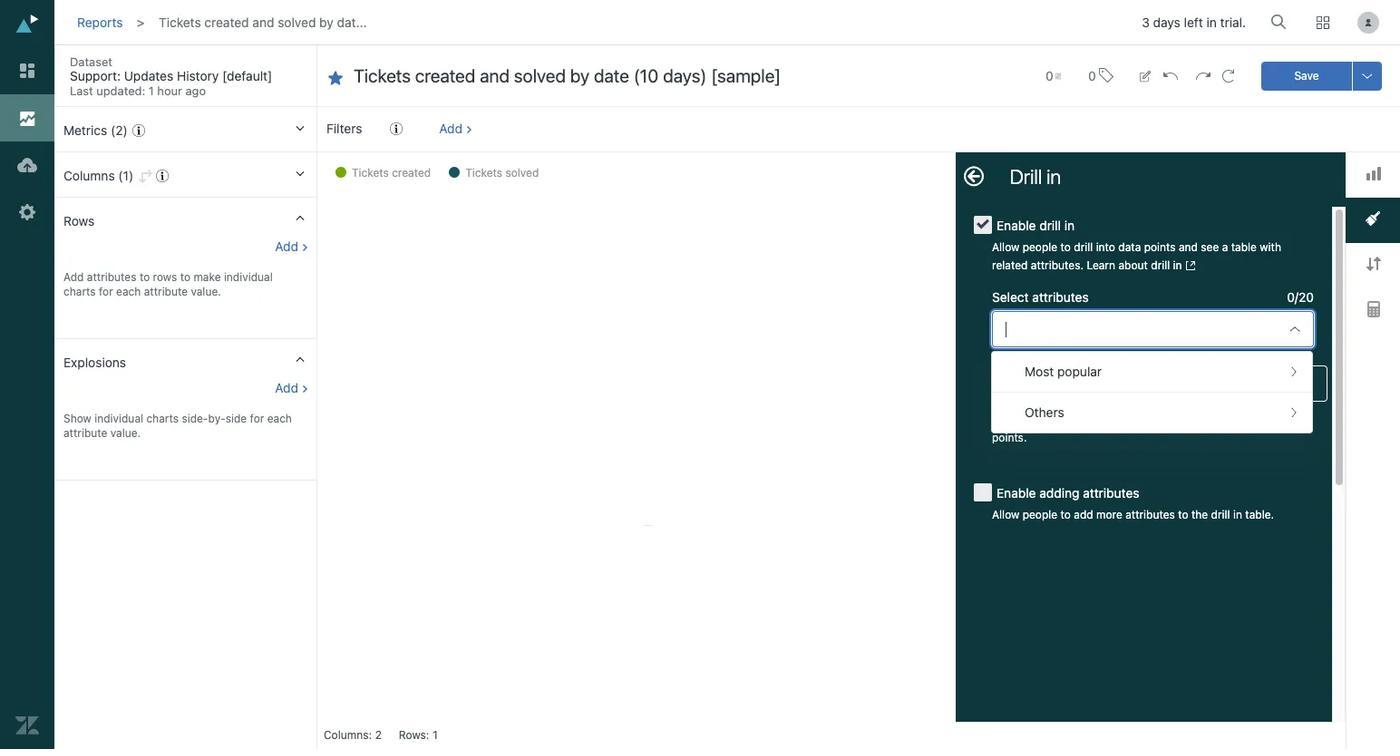 Task type: locate. For each thing, give the bounding box(es) containing it.
0 horizontal spatial and
[[253, 14, 274, 30]]

0 horizontal spatial 0
[[1046, 68, 1054, 83]]

for
[[99, 285, 113, 298], [250, 412, 264, 425]]

in
[[1207, 15, 1217, 30], [1047, 165, 1062, 189], [1065, 218, 1075, 233], [1173, 259, 1183, 272], [1234, 508, 1243, 522]]

people for in
[[1023, 240, 1058, 254]]

0 horizontal spatial each
[[116, 285, 141, 298]]

attributes up more
[[1083, 485, 1140, 501]]

1 vertical spatial enable
[[997, 485, 1036, 501]]

tickets solved
[[466, 166, 539, 180]]

add attributes to rows to make individual charts for each attribute value.
[[64, 270, 273, 298]]

about
[[1119, 259, 1148, 272]]

for up explosions
[[99, 285, 113, 298]]

1 vertical spatial 1
[[433, 728, 438, 742]]

allow
[[992, 240, 1020, 254], [992, 508, 1020, 522]]

individual
[[224, 270, 273, 284], [95, 412, 143, 425]]

dataset support: updates history [default] last updated: 1 hour ago
[[70, 54, 272, 98]]

1 horizontal spatial value.
[[191, 285, 221, 298]]

individual inside show individual charts side-by-side for each attribute value.
[[95, 412, 143, 425]]

1 vertical spatial and
[[1179, 240, 1198, 254]]

0 horizontal spatial data
[[1119, 240, 1141, 254]]

1 horizontal spatial and
[[1179, 240, 1198, 254]]

0 inside button
[[1089, 68, 1096, 83]]

charts left side-
[[146, 412, 179, 425]]

enable right checkmark icon
[[997, 218, 1036, 233]]

charts
[[64, 285, 96, 298], [146, 412, 179, 425]]

data inside adding levels enables people to drill into subsequent data points.
[[1266, 413, 1289, 426]]

data right subsequent
[[1266, 413, 1289, 426]]

1 horizontal spatial individual
[[224, 270, 273, 284]]

dashboard image
[[15, 59, 39, 83]]

0 inside dropdown button
[[1046, 68, 1054, 83]]

to down most popular "option"
[[1145, 413, 1155, 426]]

value. inside add attributes to rows to make individual charts for each attribute value.
[[191, 285, 221, 298]]

calculations
[[1257, 303, 1329, 319]]

each up explosions
[[116, 285, 141, 298]]

admin image
[[15, 200, 39, 224]]

0 vertical spatial and
[[253, 14, 274, 30]]

1 horizontal spatial for
[[250, 412, 264, 425]]

charts inside add attributes to rows to make individual charts for each attribute value.
[[64, 285, 96, 298]]

1 horizontal spatial created
[[392, 166, 431, 180]]

side-
[[182, 412, 208, 425]]

make
[[194, 270, 221, 284]]

0 horizontal spatial for
[[99, 285, 113, 298]]

0 horizontal spatial individual
[[95, 412, 143, 425]]

enable left adding
[[997, 485, 1036, 501]]

open in-app guide image right (1)
[[156, 170, 169, 182]]

2 enable from the top
[[997, 485, 1036, 501]]

1 enable from the top
[[997, 218, 1036, 233]]

learn
[[1087, 259, 1116, 272]]

most popular option
[[992, 356, 1313, 388]]

created for tickets created
[[392, 166, 431, 180]]

into inside adding levels enables people to drill into subsequent data points.
[[1180, 413, 1200, 426]]

0 vertical spatial value.
[[191, 285, 221, 298]]

drill down most popular "option"
[[1158, 413, 1177, 426]]

datasets image
[[15, 153, 39, 177]]

open in-app guide image right "(2)"
[[132, 124, 145, 137]]

0 vertical spatial people
[[1023, 240, 1058, 254]]

trial.
[[1221, 15, 1246, 30]]

people inside the allow people to drill into data points and see a table with related attributes.
[[1023, 240, 1058, 254]]

columns (1)
[[64, 168, 133, 183]]

people for attributes
[[1023, 508, 1058, 522]]

individual right show at the bottom left
[[95, 412, 143, 425]]

attribute down show at the bottom left
[[64, 426, 107, 440]]

0 vertical spatial into
[[1096, 240, 1116, 254]]

list box
[[992, 351, 1314, 434]]

attributes.
[[1031, 259, 1084, 272]]

into up learn
[[1096, 240, 1116, 254]]

popular
[[1058, 364, 1102, 379]]

3 days left in trial.
[[1142, 15, 1246, 30]]

and inside the allow people to drill into data points and see a table with related attributes.
[[1179, 240, 1198, 254]]

solved
[[278, 14, 316, 30], [506, 166, 539, 180]]

tickets
[[159, 14, 201, 30], [352, 166, 389, 180], [466, 166, 503, 180]]

data up about
[[1119, 240, 1141, 254]]

/20
[[1295, 289, 1314, 305]]

0 for 0 button
[[1089, 68, 1096, 83]]

1 horizontal spatial 0
[[1089, 68, 1096, 83]]

1 vertical spatial into
[[1180, 413, 1200, 426]]

0 vertical spatial allow
[[992, 240, 1020, 254]]

value.
[[191, 285, 221, 298], [110, 426, 141, 440]]

attribute down rows
[[144, 285, 188, 298]]

1 horizontal spatial tickets
[[352, 166, 389, 180]]

2 horizontal spatial tickets
[[466, 166, 503, 180]]

1 horizontal spatial attribute
[[144, 285, 188, 298]]

in left table.
[[1234, 508, 1243, 522]]

tickets created and solved by dat...
[[159, 14, 367, 30]]

to left rows
[[140, 270, 150, 284]]

data inside the allow people to drill into data points and see a table with related attributes.
[[1119, 240, 1141, 254]]

0 horizontal spatial solved
[[278, 14, 316, 30]]

drill in
[[1011, 165, 1062, 189]]

rows:
[[399, 728, 429, 742]]

0 horizontal spatial tickets
[[159, 14, 201, 30]]

people down adding
[[1023, 508, 1058, 522]]

0 vertical spatial data
[[1119, 240, 1141, 254]]

1 vertical spatial data
[[1266, 413, 1289, 426]]

0 horizontal spatial into
[[1096, 240, 1116, 254]]

1 allow from the top
[[992, 240, 1020, 254]]

enable for enable adding attributes
[[997, 485, 1036, 501]]

to left the
[[1179, 508, 1189, 522]]

add
[[439, 121, 463, 136], [275, 239, 298, 254], [64, 270, 84, 284], [275, 380, 298, 396]]

allow inside the allow people to drill into data points and see a table with related attributes.
[[992, 240, 1020, 254]]

1 vertical spatial individual
[[95, 412, 143, 425]]

allow up related
[[992, 240, 1020, 254]]

value. down make
[[191, 285, 221, 298]]

0 vertical spatial created
[[204, 14, 249, 30]]

each right side
[[267, 412, 292, 425]]

value. down explosions
[[110, 426, 141, 440]]

attribute
[[144, 285, 188, 298], [64, 426, 107, 440]]

ago
[[186, 83, 206, 98]]

in right drill
[[1047, 165, 1062, 189]]

into
[[1096, 240, 1116, 254], [1180, 413, 1200, 426]]

2 allow from the top
[[992, 508, 1020, 522]]

points.
[[992, 431, 1027, 445]]

created
[[204, 14, 249, 30], [392, 166, 431, 180]]

and up [default]
[[253, 14, 274, 30]]

drill inside the allow people to drill into data points and see a table with related attributes.
[[1074, 240, 1093, 254]]

1 horizontal spatial charts
[[146, 412, 179, 425]]

(2)
[[111, 122, 128, 138]]

0 horizontal spatial 1
[[149, 83, 154, 98]]

1 horizontal spatial open in-app guide image
[[156, 170, 169, 182]]

attributes left rows
[[87, 270, 137, 284]]

0 horizontal spatial charts
[[64, 285, 96, 298]]

1 horizontal spatial solved
[[506, 166, 539, 180]]

0 vertical spatial open in-app guide image
[[132, 124, 145, 137]]

reports
[[77, 14, 123, 30]]

1 left hour
[[149, 83, 154, 98]]

charts inside show individual charts side-by-side for each attribute value.
[[146, 412, 179, 425]]

rows: 1
[[399, 728, 438, 742]]

created up [default]
[[204, 14, 249, 30]]

filters
[[327, 121, 362, 136]]

1 vertical spatial attribute
[[64, 426, 107, 440]]

to inside the allow people to drill into data points and see a table with related attributes.
[[1061, 240, 1071, 254]]

1 vertical spatial charts
[[146, 412, 179, 425]]

attributes
[[87, 270, 137, 284], [1033, 289, 1089, 305], [1083, 485, 1140, 501], [1126, 508, 1176, 522]]

1 vertical spatial each
[[267, 412, 292, 425]]

and left see
[[1179, 240, 1198, 254]]

drill up learn
[[1074, 240, 1093, 254]]

charts down rows on the top left of the page
[[64, 285, 96, 298]]

each inside add attributes to rows to make individual charts for each attribute value.
[[116, 285, 141, 298]]

[default]
[[222, 68, 272, 83]]

1 horizontal spatial into
[[1180, 413, 1200, 426]]

for right side
[[250, 412, 264, 425]]

open in-app guide image
[[132, 124, 145, 137], [156, 170, 169, 182]]

1 vertical spatial open in-app guide image
[[156, 170, 169, 182]]

history
[[177, 68, 219, 83]]

subsequent
[[1203, 413, 1263, 426]]

0 vertical spatial each
[[116, 285, 141, 298]]

0 vertical spatial charts
[[64, 285, 96, 298]]

1
[[149, 83, 154, 98], [433, 728, 438, 742]]

0 vertical spatial 1
[[149, 83, 154, 98]]

attributes right more
[[1126, 508, 1176, 522]]

attribute inside show individual charts side-by-side for each attribute value.
[[64, 426, 107, 440]]

1 vertical spatial created
[[392, 166, 431, 180]]

drill inside adding levels enables people to drill into subsequent data points.
[[1158, 413, 1177, 426]]

and
[[253, 14, 274, 30], [1179, 240, 1198, 254]]

people
[[1023, 240, 1058, 254], [1107, 413, 1142, 426], [1023, 508, 1058, 522]]

calculations tooltip
[[1242, 291, 1347, 332]]

1 vertical spatial allow
[[992, 508, 1020, 522]]

0 /20
[[1287, 289, 1314, 305]]

to left add
[[1061, 508, 1071, 522]]

0 vertical spatial solved
[[278, 14, 316, 30]]

0 horizontal spatial created
[[204, 14, 249, 30]]

1 vertical spatial for
[[250, 412, 264, 425]]

2 horizontal spatial 0
[[1287, 289, 1295, 305]]

1 horizontal spatial each
[[267, 412, 292, 425]]

0 vertical spatial for
[[99, 285, 113, 298]]

to
[[1061, 240, 1071, 254], [140, 270, 150, 284], [180, 270, 191, 284], [1145, 413, 1155, 426], [1061, 508, 1071, 522], [1179, 508, 1189, 522]]

None text field
[[354, 64, 1010, 88]]

0
[[1046, 68, 1054, 83], [1089, 68, 1096, 83], [1287, 289, 1295, 305]]

drill
[[1040, 218, 1061, 233], [1074, 240, 1093, 254], [1151, 259, 1170, 272], [1158, 413, 1177, 426], [1212, 508, 1231, 522]]

explosions
[[64, 355, 126, 370]]

(1)
[[118, 168, 133, 183]]

0 horizontal spatial value.
[[110, 426, 141, 440]]

each
[[116, 285, 141, 298], [267, 412, 292, 425]]

1 vertical spatial value.
[[110, 426, 141, 440]]

allow people to add more attributes to the drill in table.
[[992, 508, 1275, 522]]

individual right make
[[224, 270, 273, 284]]

created down open in-app guide image
[[392, 166, 431, 180]]

learn about drill in
[[1087, 259, 1183, 272]]

save group
[[1262, 61, 1383, 90]]

dataset
[[70, 54, 112, 69]]

with
[[1260, 240, 1282, 254]]

people right "enables"
[[1107, 413, 1142, 426]]

enables
[[1064, 413, 1104, 426]]

enable for enable drill in
[[997, 218, 1036, 233]]

into left subsequent
[[1180, 413, 1200, 426]]

0 vertical spatial attribute
[[144, 285, 188, 298]]

allow down enable adding attributes
[[992, 508, 1020, 522]]

0 vertical spatial enable
[[997, 218, 1036, 233]]

table
[[1232, 240, 1257, 254]]

1 right the rows:
[[433, 728, 438, 742]]

people down enable drill in
[[1023, 240, 1058, 254]]

0 horizontal spatial attribute
[[64, 426, 107, 440]]

data
[[1119, 240, 1141, 254], [1266, 413, 1289, 426]]

2 vertical spatial people
[[1023, 508, 1058, 522]]

to up attributes.
[[1061, 240, 1071, 254]]

0 vertical spatial individual
[[224, 270, 273, 284]]

to inside adding levels enables people to drill into subsequent data points.
[[1145, 413, 1155, 426]]

1 horizontal spatial data
[[1266, 413, 1289, 426]]

1 vertical spatial people
[[1107, 413, 1142, 426]]

days
[[1154, 15, 1181, 30]]



Task type: describe. For each thing, give the bounding box(es) containing it.
Select attributes field
[[1006, 315, 1275, 344]]

combined shape image
[[1366, 212, 1381, 226]]

show individual charts side-by-side for each attribute value.
[[64, 412, 292, 440]]

dat...
[[337, 14, 367, 30]]

drill down points at the top of the page
[[1151, 259, 1170, 272]]

metrics (2)
[[64, 122, 128, 138]]

updates
[[124, 68, 173, 83]]

in down points at the top of the page
[[1173, 259, 1183, 272]]

most
[[1025, 364, 1054, 379]]

enable drill in
[[997, 218, 1075, 233]]

related
[[992, 259, 1028, 272]]

add inside add attributes to rows to make individual charts for each attribute value.
[[64, 270, 84, 284]]

to right rows
[[180, 270, 191, 284]]

allow people to drill into data points and see a table with related attributes.
[[992, 240, 1282, 272]]

arrow left3 image
[[964, 166, 984, 186]]

left
[[1184, 15, 1204, 30]]

by-
[[208, 412, 226, 425]]

points
[[1145, 240, 1176, 254]]

Search... field
[[1275, 8, 1293, 35]]

zendesk image
[[15, 714, 39, 738]]

reports image
[[15, 106, 39, 130]]

save button
[[1262, 61, 1353, 90]]

others option
[[992, 396, 1313, 429]]

for inside add attributes to rows to make individual charts for each attribute value.
[[99, 285, 113, 298]]

side
[[226, 412, 247, 425]]

add
[[1074, 508, 1094, 522]]

open in-app guide image
[[390, 122, 403, 135]]

1 inside 'dataset support: updates history [default] last updated: 1 hour ago'
[[149, 83, 154, 98]]

tickets created
[[352, 166, 431, 180]]

in right left
[[1207, 15, 1217, 30]]

2
[[375, 728, 382, 742]]

attributes down attributes.
[[1033, 289, 1089, 305]]

calc image
[[1368, 302, 1380, 318]]

rows
[[153, 270, 177, 284]]

allow for enable adding attributes
[[992, 508, 1020, 522]]

created for tickets created and solved by dat...
[[204, 14, 249, 30]]

0 button
[[1080, 56, 1122, 95]]

last
[[70, 83, 93, 98]]

the
[[1192, 508, 1209, 522]]

metrics
[[64, 122, 107, 138]]

most popular
[[1025, 364, 1102, 379]]

rows
[[64, 213, 95, 229]]

select
[[992, 289, 1029, 305]]

other options image
[[1361, 68, 1375, 83]]

zendesk products image
[[1317, 16, 1330, 29]]

adding levels enables people to drill into subsequent data points.
[[992, 413, 1289, 445]]

select attributes
[[992, 289, 1089, 305]]

individual inside add attributes to rows to make individual charts for each attribute value.
[[224, 270, 273, 284]]

arrow right14 image
[[301, 59, 318, 75]]

for inside show individual charts side-by-side for each attribute value.
[[250, 412, 264, 425]]

attribute inside add attributes to rows to make individual charts for each attribute value.
[[144, 285, 188, 298]]

in up attributes.
[[1065, 218, 1075, 233]]

drill right the
[[1212, 508, 1231, 522]]

columns:
[[324, 728, 372, 742]]

0 button
[[1038, 58, 1070, 94]]

adding
[[1040, 485, 1080, 501]]

0 horizontal spatial open in-app guide image
[[132, 124, 145, 137]]

more
[[1097, 508, 1123, 522]]

1 vertical spatial solved
[[506, 166, 539, 180]]

1 horizontal spatial 1
[[433, 728, 438, 742]]

each inside show individual charts side-by-side for each attribute value.
[[267, 412, 292, 425]]

attributes inside add attributes to rows to make individual charts for each attribute value.
[[87, 270, 137, 284]]

levels
[[1032, 413, 1061, 426]]

learn about drill in link
[[1087, 259, 1183, 272]]

others
[[1025, 405, 1065, 420]]

list box containing most popular
[[992, 351, 1314, 434]]

tickets for tickets solved
[[466, 166, 503, 180]]

updated:
[[96, 83, 145, 98]]

drill up attributes.
[[1040, 218, 1061, 233]]

tickets for tickets created and solved by dat...
[[159, 14, 201, 30]]

into inside the allow people to drill into data points and see a table with related attributes.
[[1096, 240, 1116, 254]]

by
[[319, 14, 334, 30]]

arrows image
[[1367, 257, 1381, 272]]

adding
[[992, 413, 1029, 426]]

columns: 2
[[324, 728, 382, 742]]

graph image
[[1367, 167, 1381, 180]]

columns
[[64, 168, 115, 183]]

3
[[1142, 15, 1150, 30]]

hour
[[157, 83, 182, 98]]

enable adding attributes
[[997, 485, 1140, 501]]

show
[[64, 412, 91, 425]]

checkmark image
[[977, 218, 990, 230]]

a
[[1223, 240, 1229, 254]]

table.
[[1246, 508, 1275, 522]]

drill
[[1011, 165, 1042, 189]]

see
[[1201, 240, 1220, 254]]

value. inside show individual charts side-by-side for each attribute value.
[[110, 426, 141, 440]]

support:
[[70, 68, 121, 83]]

allow for enable drill in
[[992, 240, 1020, 254]]

save
[[1295, 68, 1320, 82]]

tickets for tickets created
[[352, 166, 389, 180]]

people inside adding levels enables people to drill into subsequent data points.
[[1107, 413, 1142, 426]]

0 for 0 dropdown button
[[1046, 68, 1054, 83]]



Task type: vqa. For each thing, say whether or not it's contained in the screenshot.
TICKET: at the top left of the page
no



